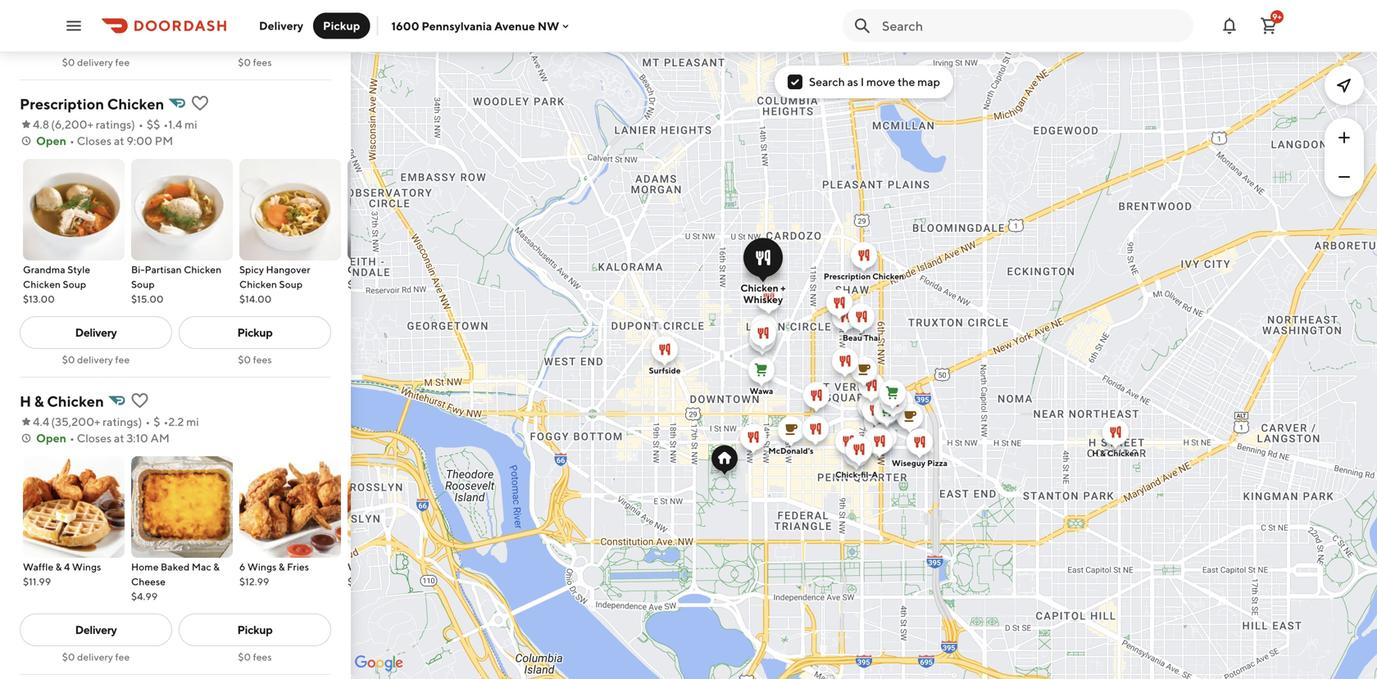 Task type: describe. For each thing, give the bounding box(es) containing it.
Search as I move the map checkbox
[[788, 75, 803, 89]]

• left the $
[[145, 415, 150, 429]]

open • closes at 9:00 pm
[[36, 134, 173, 148]]

1600 pennsylvania avenue nw button
[[392, 19, 573, 33]]

35,200+
[[55, 415, 100, 429]]

wings for waffle & 4 wings
[[72, 562, 101, 573]]

9+ button
[[1253, 9, 1286, 42]]

closes for &
[[77, 432, 112, 445]]

grandma
[[23, 264, 65, 276]]

1 $0 delivery fee from the top
[[62, 57, 130, 68]]

$0 fees for prescription chicken
[[238, 354, 272, 366]]

home
[[131, 562, 159, 573]]

delivery button
[[249, 13, 313, 39]]

waffle & 4 wings $11.99
[[23, 562, 101, 588]]

pickup for h & chicken
[[237, 624, 273, 637]]

soup for style
[[63, 279, 86, 290]]

bi-partisan chicken soup image
[[131, 159, 233, 261]]

4.8
[[33, 118, 49, 131]]

grandma style chicken soup $13.00
[[23, 264, 90, 305]]

4.4
[[33, 415, 49, 429]]

& inside waffle & 4 wings $11.99
[[56, 562, 62, 573]]

bi-partisan chicken soup $15.00
[[131, 264, 222, 305]]

wings for waffle & 6 wings
[[397, 562, 426, 573]]

creamy
[[348, 264, 383, 276]]

) for prescription chicken
[[131, 118, 135, 131]]

1 fees from the top
[[253, 57, 272, 68]]

i
[[861, 75, 865, 89]]

bi-
[[131, 264, 145, 276]]

closes for chicken
[[77, 134, 112, 148]]

fees for prescription chicken
[[253, 354, 272, 366]]

pm
[[155, 134, 173, 148]]

zoom in image
[[1335, 128, 1355, 148]]

$14.00
[[239, 294, 272, 305]]

pickup button
[[313, 13, 370, 39]]

delivery for prescription chicken
[[75, 326, 117, 340]]

pickup for prescription chicken
[[237, 326, 273, 340]]

baked
[[161, 562, 190, 573]]

delivery for &
[[77, 652, 113, 663]]

1 fee from the top
[[115, 57, 130, 68]]

$11.99
[[23, 577, 51, 588]]

1600
[[392, 19, 419, 33]]

at for prescription chicken
[[114, 134, 124, 148]]

open • closes at 3:10 am
[[36, 432, 170, 445]]

as
[[848, 75, 859, 89]]

nw
[[538, 19, 559, 33]]

chicken inside 'bi-partisan chicken soup $15.00'
[[184, 264, 222, 276]]

delivery link for chicken
[[20, 317, 172, 349]]

pickup link for h & chicken
[[179, 614, 331, 647]]

$12.99
[[239, 577, 269, 588]]

3:10
[[127, 432, 148, 445]]

powered by google image
[[355, 656, 403, 672]]

average rating of 4.8 out of 5 element
[[20, 116, 49, 133]]

avenue
[[495, 19, 535, 33]]

) for h & chicken
[[138, 415, 142, 429]]

1 delivery from the top
[[77, 57, 113, 68]]

$13.99
[[348, 577, 378, 588]]

creamy pot pie $15.00
[[348, 264, 418, 290]]

style
[[67, 264, 90, 276]]

delivery link for &
[[20, 614, 172, 647]]

mi for h & chicken
[[186, 415, 199, 429]]

fee for h & chicken
[[115, 652, 130, 663]]

open for h
[[36, 432, 66, 445]]

waffle & 4 wings image
[[23, 457, 125, 558]]

fees for h & chicken
[[253, 652, 272, 663]]

• down 35,200+ at the bottom left
[[70, 432, 74, 445]]

recenter the map image
[[1335, 75, 1355, 95]]

6 wings & fries $12.99
[[239, 562, 309, 588]]

zoom out image
[[1335, 167, 1355, 187]]

waffle for waffle & 6 wings $13.99
[[348, 562, 378, 573]]

fee for prescription chicken
[[115, 354, 130, 366]]

• $$ • 1.4 mi
[[139, 118, 197, 131]]

6,200+
[[55, 118, 93, 131]]

partisan
[[145, 264, 182, 276]]

$15.00 inside 'bi-partisan chicken soup $15.00'
[[131, 294, 164, 305]]

1600 pennsylvania avenue nw
[[392, 19, 559, 33]]

6 inside 6 wings & fries $12.99
[[239, 562, 246, 573]]

1 $0 fees from the top
[[238, 57, 272, 68]]

( 6,200+ ratings )
[[51, 118, 135, 131]]

( 35,200+ ratings )
[[51, 415, 142, 429]]

pickup link for prescription chicken
[[179, 317, 331, 349]]



Task type: vqa. For each thing, say whether or not it's contained in the screenshot.
Dark
no



Task type: locate. For each thing, give the bounding box(es) containing it.
0 vertical spatial (
[[51, 118, 55, 131]]

fees down delivery button
[[253, 57, 272, 68]]

search
[[809, 75, 845, 89]]

delivery inside delivery button
[[259, 19, 303, 32]]

2 fees from the top
[[253, 354, 272, 366]]

0 horizontal spatial 6
[[239, 562, 246, 573]]

fees down $14.00
[[253, 354, 272, 366]]

delivery link
[[20, 317, 172, 349], [20, 614, 172, 647]]

1 vertical spatial closes
[[77, 432, 112, 445]]

pickup inside pickup button
[[323, 19, 360, 32]]

0 horizontal spatial soup
[[63, 279, 86, 290]]

1 ( from the top
[[51, 118, 55, 131]]

the
[[898, 75, 916, 89]]

0 vertical spatial delivery link
[[20, 317, 172, 349]]

& inside waffle & 6 wings $13.99
[[380, 562, 387, 573]]

waffle
[[23, 562, 54, 573], [348, 562, 378, 573]]

0 vertical spatial pickup link
[[179, 317, 331, 349]]

$4.99
[[131, 591, 158, 603]]

1 horizontal spatial 6
[[389, 562, 395, 573]]

fees
[[253, 57, 272, 68], [253, 354, 272, 366], [253, 652, 272, 663]]

&
[[34, 393, 44, 410], [1101, 449, 1106, 458], [1101, 449, 1106, 458], [56, 562, 62, 573], [213, 562, 220, 573], [279, 562, 285, 573], [380, 562, 387, 573]]

9+
[[1273, 12, 1282, 21]]

ratings up open • closes at 9:00 pm
[[96, 118, 131, 131]]

0 vertical spatial closes
[[77, 134, 112, 148]]

1 vertical spatial $0 fees
[[238, 354, 272, 366]]

open down '4.8'
[[36, 134, 66, 148]]

2 delivery link from the top
[[20, 614, 172, 647]]

delivery left pickup button
[[259, 19, 303, 32]]

0 vertical spatial delivery
[[259, 19, 303, 32]]

3 fees from the top
[[253, 652, 272, 663]]

$13.00
[[23, 294, 55, 305]]

open
[[36, 134, 66, 148], [36, 432, 66, 445]]

waffle for waffle & 4 wings $11.99
[[23, 562, 54, 573]]

2 delivery from the top
[[77, 354, 113, 366]]

closes down ( 6,200+ ratings )
[[77, 134, 112, 148]]

beau thai
[[843, 333, 881, 343], [843, 333, 881, 343]]

pickup link down $12.99
[[179, 614, 331, 647]]

) up 9:00
[[131, 118, 135, 131]]

2 $0 fees from the top
[[238, 354, 272, 366]]

map
[[918, 75, 941, 89]]

1 vertical spatial at
[[114, 432, 124, 445]]

grandma style chicken soup image
[[23, 159, 125, 261]]

1 horizontal spatial waffle
[[348, 562, 378, 573]]

average rating of 4.4 out of 5 element
[[20, 414, 49, 431]]

1 vertical spatial fees
[[253, 354, 272, 366]]

pot
[[385, 264, 401, 276]]

( for h
[[51, 415, 55, 429]]

wings inside waffle & 6 wings $13.99
[[397, 562, 426, 573]]

1 vertical spatial fee
[[115, 354, 130, 366]]

at for h & chicken
[[114, 432, 124, 445]]

( right 4.4
[[51, 415, 55, 429]]

$0 fees
[[238, 57, 272, 68], [238, 354, 272, 366], [238, 652, 272, 663]]

fries
[[287, 562, 309, 573]]

soup down style
[[63, 279, 86, 290]]

• right $$
[[163, 118, 168, 131]]

at left 9:00
[[114, 134, 124, 148]]

chicken + whiskey
[[741, 283, 786, 305], [741, 283, 786, 305]]

closes
[[77, 134, 112, 148], [77, 432, 112, 445]]

waffle up $13.99
[[348, 562, 378, 573]]

0 vertical spatial $15.00
[[348, 279, 380, 290]]

1 closes from the top
[[77, 134, 112, 148]]

wings inside 6 wings & fries $12.99
[[248, 562, 277, 573]]

& inside 6 wings & fries $12.99
[[279, 562, 285, 573]]

1 vertical spatial pickup
[[237, 326, 273, 340]]

map region
[[307, 0, 1378, 680]]

soup inside spicy hangover chicken soup $14.00
[[279, 279, 303, 290]]

soup down bi-
[[131, 279, 155, 290]]

$15.00 down creamy
[[348, 279, 380, 290]]

spicy hangover chicken soup $14.00
[[239, 264, 311, 305]]

delivery for chicken
[[77, 354, 113, 366]]

closes down ( 35,200+ ratings )
[[77, 432, 112, 445]]

)
[[131, 118, 135, 131], [138, 415, 142, 429]]

2 pickup link from the top
[[179, 614, 331, 647]]

2.2
[[168, 415, 184, 429]]

spicy
[[239, 264, 264, 276]]

1 horizontal spatial $15.00
[[348, 279, 380, 290]]

0 vertical spatial at
[[114, 134, 124, 148]]

waffle up $11.99
[[23, 562, 54, 573]]

chick-fil-a
[[836, 470, 878, 480], [836, 470, 878, 480]]

click to add this store to your saved list image up 3:10
[[130, 391, 150, 411]]

mi right the 1.4
[[185, 118, 197, 131]]

soup inside 'bi-partisan chicken soup $15.00'
[[131, 279, 155, 290]]

1 horizontal spatial soup
[[131, 279, 155, 290]]

0 horizontal spatial $15.00
[[131, 294, 164, 305]]

0 vertical spatial $0 fees
[[238, 57, 272, 68]]

soup for partisan
[[131, 279, 155, 290]]

$0
[[62, 57, 75, 68], [238, 57, 251, 68], [62, 354, 75, 366], [238, 354, 251, 366], [62, 652, 75, 663], [238, 652, 251, 663]]

pickup right delivery button
[[323, 19, 360, 32]]

2 horizontal spatial soup
[[279, 279, 303, 290]]

h
[[20, 393, 31, 410], [1093, 449, 1099, 458], [1093, 449, 1099, 458]]

open down 4.4
[[36, 432, 66, 445]]

6 inside waffle & 6 wings $13.99
[[389, 562, 395, 573]]

3 soup from the left
[[279, 279, 303, 290]]

pickup
[[323, 19, 360, 32], [237, 326, 273, 340], [237, 624, 273, 637]]

$0 delivery fee for &
[[62, 652, 130, 663]]

1 items, open order cart image
[[1260, 16, 1279, 36]]

delivery link down the grandma style chicken soup $13.00
[[20, 317, 172, 349]]

4
[[64, 562, 70, 573]]

0 vertical spatial $0 delivery fee
[[62, 57, 130, 68]]

mi for prescription chicken
[[185, 118, 197, 131]]

1 wings from the left
[[72, 562, 101, 573]]

pickup down $14.00
[[237, 326, 273, 340]]

soup
[[63, 279, 86, 290], [131, 279, 155, 290], [279, 279, 303, 290]]

ratings up 3:10
[[103, 415, 138, 429]]

(
[[51, 118, 55, 131], [51, 415, 55, 429]]

delivery link down $4.99
[[20, 614, 172, 647]]

2 6 from the left
[[389, 562, 395, 573]]

2 vertical spatial $0 delivery fee
[[62, 652, 130, 663]]

3 $0 delivery fee from the top
[[62, 652, 130, 663]]

open for prescription
[[36, 134, 66, 148]]

click to add this store to your saved list image for h & chicken
[[130, 391, 150, 411]]

delivery
[[77, 57, 113, 68], [77, 354, 113, 366], [77, 652, 113, 663]]

at left 3:10
[[114, 432, 124, 445]]

home baked mac & cheese image
[[131, 457, 233, 558]]

2 $0 delivery fee from the top
[[62, 354, 130, 366]]

prescription
[[20, 95, 104, 113], [824, 272, 871, 281], [824, 272, 871, 281]]

mi
[[185, 118, 197, 131], [186, 415, 199, 429]]

& inside home baked mac & cheese $4.99
[[213, 562, 220, 573]]

cheese
[[131, 577, 166, 588]]

1 vertical spatial delivery link
[[20, 614, 172, 647]]

1 soup from the left
[[63, 279, 86, 290]]

Store search: begin typing to search for stores available on DoorDash text field
[[882, 17, 1184, 35]]

0 horizontal spatial wings
[[72, 562, 101, 573]]

1 vertical spatial pickup link
[[179, 614, 331, 647]]

•
[[139, 118, 143, 131], [163, 118, 168, 131], [70, 134, 74, 148], [145, 415, 150, 429], [164, 415, 168, 429], [70, 432, 74, 445]]

0 horizontal spatial )
[[131, 118, 135, 131]]

0 vertical spatial mi
[[185, 118, 197, 131]]

1 horizontal spatial )
[[138, 415, 142, 429]]

whiskey
[[744, 294, 783, 305], [744, 294, 783, 305]]

$0 fees down $14.00
[[238, 354, 272, 366]]

ratings for prescription chicken
[[96, 118, 131, 131]]

pie
[[403, 264, 418, 276]]

1 delivery link from the top
[[20, 317, 172, 349]]

9:00
[[127, 134, 153, 148]]

$0 fees for h & chicken
[[238, 652, 272, 663]]

soup for hangover
[[279, 279, 303, 290]]

wawa
[[750, 387, 774, 396], [750, 387, 774, 396]]

• left $$
[[139, 118, 143, 131]]

0 horizontal spatial click to add this store to your saved list image
[[130, 391, 150, 411]]

1 6 from the left
[[239, 562, 246, 573]]

1 vertical spatial delivery
[[77, 354, 113, 366]]

0 vertical spatial fee
[[115, 57, 130, 68]]

1 pickup link from the top
[[179, 317, 331, 349]]

1 vertical spatial delivery
[[75, 326, 117, 340]]

click to add this store to your saved list image up • $$ • 1.4 mi
[[190, 93, 210, 113]]

2 horizontal spatial wings
[[397, 562, 426, 573]]

0 vertical spatial fees
[[253, 57, 272, 68]]

• down 6,200+
[[70, 134, 74, 148]]

thai
[[864, 333, 881, 343], [864, 333, 881, 343]]

0 vertical spatial open
[[36, 134, 66, 148]]

delivery for h & chicken
[[75, 624, 117, 637]]

am
[[151, 432, 170, 445]]

0 vertical spatial ratings
[[96, 118, 131, 131]]

waffle inside waffle & 4 wings $11.99
[[23, 562, 54, 573]]

2 at from the top
[[114, 432, 124, 445]]

pizza
[[928, 459, 948, 468], [928, 459, 948, 468]]

2 fee from the top
[[115, 354, 130, 366]]

$0 delivery fee for chicken
[[62, 354, 130, 366]]

) up 3:10
[[138, 415, 142, 429]]

( for prescription
[[51, 118, 55, 131]]

$0 delivery fee
[[62, 57, 130, 68], [62, 354, 130, 366], [62, 652, 130, 663]]

wiseguy pizza
[[892, 459, 948, 468], [892, 459, 948, 468]]

mac
[[192, 562, 211, 573]]

$0 fees down $12.99
[[238, 652, 272, 663]]

2 vertical spatial fees
[[253, 652, 272, 663]]

1 horizontal spatial click to add this store to your saved list image
[[190, 93, 210, 113]]

delivery down the grandma style chicken soup $13.00
[[75, 326, 117, 340]]

pennsylvania
[[422, 19, 492, 33]]

fees down $12.99
[[253, 652, 272, 663]]

delivery down waffle & 4 wings $11.99
[[75, 624, 117, 637]]

ratings for h & chicken
[[103, 415, 138, 429]]

wiseguy
[[892, 459, 926, 468], [892, 459, 926, 468]]

+
[[781, 283, 786, 294], [781, 283, 786, 294]]

$15.00
[[348, 279, 380, 290], [131, 294, 164, 305]]

waffle & 6 wings $13.99
[[348, 562, 426, 588]]

2 vertical spatial delivery
[[77, 652, 113, 663]]

click to add this store to your saved list image for prescription chicken
[[190, 93, 210, 113]]

surfside
[[649, 366, 681, 376], [649, 366, 681, 376]]

0 vertical spatial )
[[131, 118, 135, 131]]

1 vertical spatial $0 delivery fee
[[62, 354, 130, 366]]

a
[[872, 470, 878, 480], [872, 470, 878, 480]]

wings inside waffle & 4 wings $11.99
[[72, 562, 101, 573]]

1 at from the top
[[114, 134, 124, 148]]

$15.00 inside creamy pot pie $15.00
[[348, 279, 380, 290]]

2 vertical spatial delivery
[[75, 624, 117, 637]]

( right '4.8'
[[51, 118, 55, 131]]

soup down hangover
[[279, 279, 303, 290]]

1 horizontal spatial wings
[[248, 562, 277, 573]]

2 vertical spatial pickup
[[237, 624, 273, 637]]

fee
[[115, 57, 130, 68], [115, 354, 130, 366], [115, 652, 130, 663]]

$0 fees down delivery button
[[238, 57, 272, 68]]

notification bell image
[[1220, 16, 1240, 36]]

spicy hangover chicken soup image
[[239, 159, 341, 261]]

• right the $
[[164, 415, 168, 429]]

waffle inside waffle & 6 wings $13.99
[[348, 562, 378, 573]]

$$
[[147, 118, 160, 131]]

h & chicken
[[20, 393, 104, 410], [1093, 449, 1140, 458], [1093, 449, 1140, 458]]

3 wings from the left
[[397, 562, 426, 573]]

2 soup from the left
[[131, 279, 155, 290]]

1 vertical spatial mi
[[186, 415, 199, 429]]

1 vertical spatial click to add this store to your saved list image
[[130, 391, 150, 411]]

pickup down $12.99
[[237, 624, 273, 637]]

chicken inside spicy hangover chicken soup $14.00
[[239, 279, 277, 290]]

0 vertical spatial click to add this store to your saved list image
[[190, 93, 210, 113]]

2 ( from the top
[[51, 415, 55, 429]]

mi right 2.2
[[186, 415, 199, 429]]

1 vertical spatial (
[[51, 415, 55, 429]]

1 waffle from the left
[[23, 562, 54, 573]]

2 wings from the left
[[248, 562, 277, 573]]

3 delivery from the top
[[77, 652, 113, 663]]

1 vertical spatial open
[[36, 432, 66, 445]]

mcdonald's
[[769, 447, 814, 456], [769, 447, 814, 456]]

1.4
[[168, 118, 182, 131]]

move
[[867, 75, 896, 89]]

1 open from the top
[[36, 134, 66, 148]]

home baked mac & cheese $4.99
[[131, 562, 220, 603]]

pickup link
[[179, 317, 331, 349], [179, 614, 331, 647]]

soup inside the grandma style chicken soup $13.00
[[63, 279, 86, 290]]

0 vertical spatial pickup
[[323, 19, 360, 32]]

2 vertical spatial fee
[[115, 652, 130, 663]]

prescription chicken
[[20, 95, 164, 113], [824, 272, 905, 281], [824, 272, 905, 281]]

$
[[154, 415, 160, 429]]

pickup link down $14.00
[[179, 317, 331, 349]]

click to add this store to your saved list image
[[190, 93, 210, 113], [130, 391, 150, 411]]

hangover
[[266, 264, 311, 276]]

2 waffle from the left
[[348, 562, 378, 573]]

0 horizontal spatial waffle
[[23, 562, 54, 573]]

wings
[[72, 562, 101, 573], [248, 562, 277, 573], [397, 562, 426, 573]]

• $ • 2.2 mi
[[145, 415, 199, 429]]

ratings
[[96, 118, 131, 131], [103, 415, 138, 429]]

2 open from the top
[[36, 432, 66, 445]]

2 vertical spatial $0 fees
[[238, 652, 272, 663]]

delivery
[[259, 19, 303, 32], [75, 326, 117, 340], [75, 624, 117, 637]]

beau
[[843, 333, 863, 343], [843, 333, 863, 343]]

$15.00 down bi-
[[131, 294, 164, 305]]

0 vertical spatial delivery
[[77, 57, 113, 68]]

chick-
[[836, 470, 861, 480], [836, 470, 861, 480]]

1 vertical spatial ratings
[[103, 415, 138, 429]]

chicken inside the grandma style chicken soup $13.00
[[23, 279, 61, 290]]

open menu image
[[64, 16, 84, 36]]

6 wings & fries image
[[239, 457, 341, 558]]

1 vertical spatial )
[[138, 415, 142, 429]]

3 $0 fees from the top
[[238, 652, 272, 663]]

3 fee from the top
[[115, 652, 130, 663]]

search as i move the map
[[809, 75, 941, 89]]

1 vertical spatial $15.00
[[131, 294, 164, 305]]

2 closes from the top
[[77, 432, 112, 445]]

6
[[239, 562, 246, 573], [389, 562, 395, 573]]



